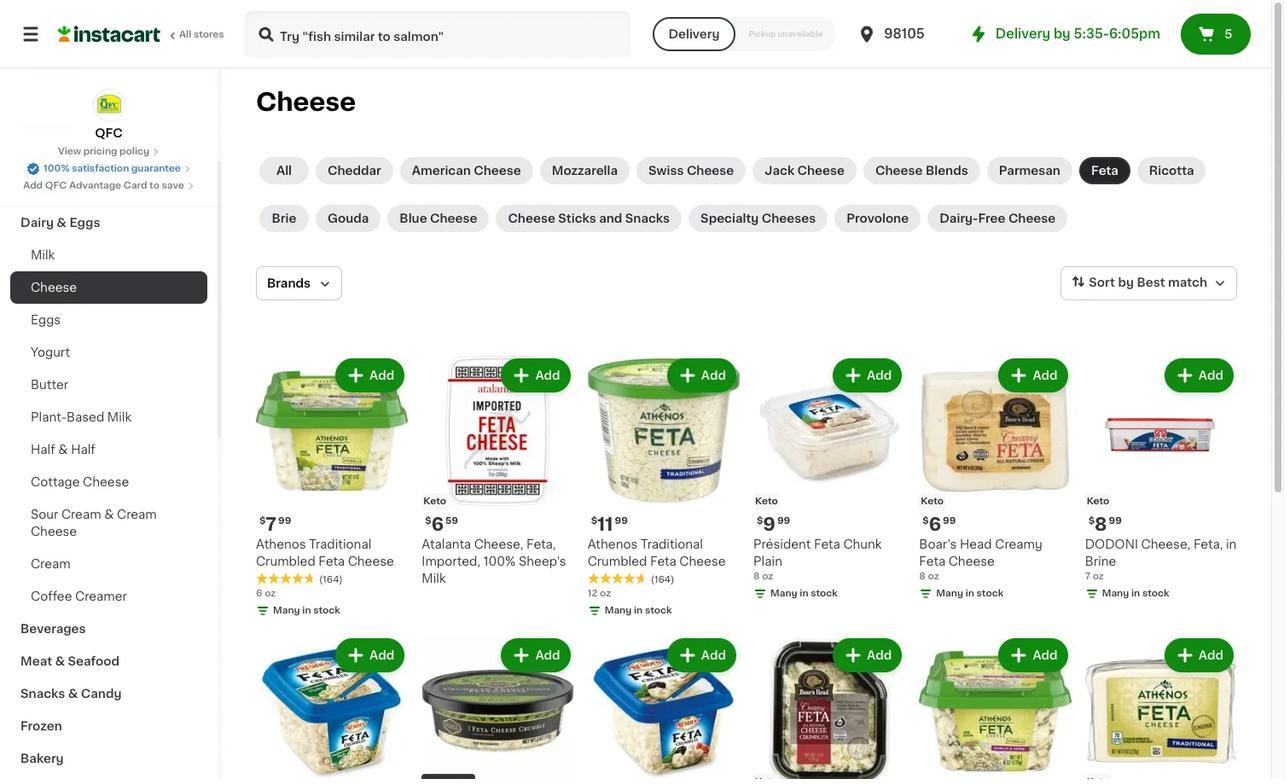 Task type: describe. For each thing, give the bounding box(es) containing it.
cheese down 'milk' link
[[31, 282, 77, 294]]

yogurt
[[31, 347, 70, 358]]

1 vertical spatial snacks
[[20, 688, 65, 700]]

feta link
[[1080, 157, 1131, 184]]

athenos traditional crumbled feta cheese for 7
[[256, 539, 394, 568]]

bakery
[[20, 753, 64, 765]]

sour cream & cream cheese
[[31, 509, 157, 538]]

cream down cottage cheese
[[61, 509, 101, 521]]

coffee
[[31, 591, 72, 603]]

12 oz
[[588, 589, 611, 599]]

cheese right blue
[[430, 213, 477, 224]]

and
[[599, 213, 623, 224]]

2 horizontal spatial 8
[[1095, 516, 1107, 534]]

ricotta link
[[1138, 157, 1206, 184]]

7 inside the dodoni cheese, feta, in brine 7 oz
[[1085, 572, 1091, 582]]

atalanta cheese, feta, imported, 100% sheep's milk
[[422, 539, 566, 585]]

100% satisfaction guarantee button
[[27, 159, 191, 176]]

advantage
[[69, 181, 121, 190]]

keto for dodoni cheese, feta, in brine
[[1087, 497, 1110, 506]]

add qfc advantage card to save link
[[23, 179, 194, 193]]

cream up coffee
[[31, 558, 71, 570]]

provolone
[[847, 213, 909, 224]]

parmesan link
[[987, 157, 1073, 184]]

$ 9 99
[[757, 516, 791, 534]]

98105
[[884, 27, 925, 40]]

meat & seafood link
[[10, 645, 207, 678]]

athenos for 7
[[256, 539, 306, 551]]

many for 6
[[937, 589, 964, 599]]

cheese right american
[[474, 165, 521, 177]]

6 for atalanta cheese, feta, imported, 100% sheep's milk
[[432, 516, 444, 534]]

view pricing policy
[[58, 147, 149, 156]]

snacks & candy
[[20, 688, 122, 700]]

best match
[[1137, 277, 1208, 289]]

Search field
[[246, 12, 629, 56]]

$ for $ 9 99
[[757, 517, 763, 526]]

sort
[[1089, 277, 1116, 289]]

feta, for dodoni cheese, feta, in brine 7 oz
[[1194, 539, 1223, 551]]

qfc link
[[93, 89, 125, 142]]

cheese blends
[[876, 165, 969, 177]]

all for all
[[276, 165, 292, 177]]

$ 7 99
[[259, 516, 291, 534]]

12
[[588, 589, 598, 599]]

$ for $ 6 59
[[425, 517, 432, 526]]

recipes link
[[10, 109, 207, 142]]

product group containing 8
[[1085, 355, 1238, 605]]

recipes
[[20, 119, 71, 131]]

dairy & eggs
[[20, 217, 100, 229]]

cheese left plain on the right of page
[[680, 556, 726, 568]]

specialty cheeses link
[[689, 205, 828, 232]]

free
[[978, 213, 1006, 224]]

traditional for 7
[[309, 539, 372, 551]]

$ for $ 6 99
[[923, 517, 929, 526]]

brie link
[[259, 205, 309, 232]]

to
[[149, 181, 160, 190]]

many for 9
[[771, 589, 798, 599]]

imported,
[[422, 556, 481, 568]]

milk inside 'milk' link
[[31, 249, 55, 261]]

stores
[[194, 30, 224, 39]]

mozzarella
[[552, 165, 618, 177]]

swiss cheese link
[[637, 157, 746, 184]]

provolone link
[[835, 205, 921, 232]]

add qfc advantage card to save
[[23, 181, 184, 190]]

based
[[66, 411, 104, 423]]

cheese inside sour cream & cream cheese
[[31, 526, 77, 538]]

meat & seafood
[[20, 655, 120, 667]]

parmesan
[[999, 165, 1061, 177]]

lists link
[[10, 48, 207, 82]]

service type group
[[653, 17, 837, 51]]

stock for 6
[[977, 589, 1004, 599]]

dodoni cheese, feta, in brine 7 oz
[[1085, 539, 1237, 582]]

sticks
[[558, 213, 596, 224]]

& for candy
[[68, 688, 78, 700]]

chunk
[[844, 539, 882, 551]]

product group containing 9
[[754, 355, 906, 605]]

1 vertical spatial qfc
[[45, 181, 67, 190]]

11
[[597, 516, 613, 534]]

boar's
[[920, 539, 957, 551]]

frozen link
[[10, 710, 207, 743]]

1 horizontal spatial snacks
[[625, 213, 670, 224]]

président feta chunk plain 8 oz
[[754, 539, 882, 582]]

cheese inside boar's head creamy feta cheese 8 oz
[[949, 556, 995, 568]]

& for half
[[58, 444, 68, 456]]

9
[[763, 516, 776, 534]]

99 for 9
[[778, 517, 791, 526]]

& for eggs
[[57, 217, 67, 229]]

keto for boar's head creamy feta cheese
[[921, 497, 944, 506]]

crumbled for 7
[[256, 556, 316, 568]]

mozzarella link
[[540, 157, 630, 184]]

sort by
[[1089, 277, 1134, 289]]

all stores
[[179, 30, 224, 39]]

99 for 8
[[1109, 517, 1122, 526]]

keto for président feta chunk plain
[[755, 497, 778, 506]]

2 half from the left
[[71, 444, 95, 456]]

cheese down half & half link at the left of page
[[83, 476, 129, 488]]

qfc logo image
[[93, 89, 125, 121]]

6 inside product group
[[256, 589, 262, 599]]

beverages link
[[10, 613, 207, 645]]

5 button
[[1181, 14, 1251, 55]]

oz down $ 7 99
[[265, 589, 276, 599]]

oz inside the dodoni cheese, feta, in brine 7 oz
[[1093, 572, 1104, 582]]

butter
[[31, 379, 68, 391]]

dairy-free cheese link
[[928, 205, 1068, 232]]

half & half
[[31, 444, 95, 456]]

specialty cheeses
[[701, 213, 816, 224]]

cheese sticks and snacks link
[[496, 205, 682, 232]]

sour cream & cream cheese link
[[10, 498, 207, 548]]

meat
[[20, 655, 52, 667]]

cream down cottage cheese link
[[117, 509, 157, 521]]

cheese right free on the right top
[[1009, 213, 1056, 224]]

creamer
[[75, 591, 127, 603]]

thanksgiving link
[[10, 142, 207, 174]]

all stores link
[[58, 10, 225, 58]]

blue
[[400, 213, 427, 224]]

american cheese link
[[400, 157, 533, 184]]

cheese inside "link"
[[876, 165, 923, 177]]

many for 8
[[1102, 589, 1129, 599]]

product group containing 11
[[588, 355, 740, 622]]

many down 12 oz
[[605, 606, 632, 616]]

dodoni
[[1085, 539, 1139, 551]]

delivery by 5:35-6:05pm link
[[969, 24, 1161, 44]]

crumbled for 11
[[588, 556, 647, 568]]

many in stock down 12 oz
[[605, 606, 672, 616]]

dairy-free cheese
[[940, 213, 1056, 224]]

milk inside plant-based milk link
[[107, 411, 132, 423]]

stock for 9
[[811, 589, 838, 599]]

59
[[446, 517, 458, 526]]

thanksgiving
[[20, 152, 102, 164]]



Task type: locate. For each thing, give the bounding box(es) containing it.
oz inside président feta chunk plain 8 oz
[[762, 572, 774, 582]]

8 inside boar's head creamy feta cheese 8 oz
[[920, 572, 926, 582]]

brine
[[1085, 556, 1117, 568]]

$ up président
[[757, 517, 763, 526]]

6 $ from the left
[[1089, 517, 1095, 526]]

1 horizontal spatial by
[[1118, 277, 1134, 289]]

$ up 12
[[591, 517, 597, 526]]

1 horizontal spatial 8
[[920, 572, 926, 582]]

0 horizontal spatial half
[[31, 444, 55, 456]]

many in stock down boar's head creamy feta cheese 8 oz
[[937, 589, 1004, 599]]

delivery inside button
[[669, 28, 720, 40]]

1 horizontal spatial feta,
[[1194, 539, 1223, 551]]

cheese, for atalanta
[[474, 539, 524, 551]]

cheese right jack
[[798, 165, 845, 177]]

cottage cheese link
[[10, 466, 207, 498]]

swiss cheese
[[649, 165, 734, 177]]

0 horizontal spatial by
[[1054, 27, 1071, 40]]

product group
[[256, 355, 408, 622], [422, 355, 574, 587], [588, 355, 740, 622], [754, 355, 906, 605], [920, 355, 1072, 605], [1085, 355, 1238, 605], [256, 635, 408, 779], [422, 635, 574, 779], [588, 635, 740, 779], [754, 635, 906, 779], [920, 635, 1072, 779], [1085, 635, 1238, 779]]

traditional for 11
[[641, 539, 703, 551]]

0 vertical spatial all
[[179, 30, 191, 39]]

5 $ from the left
[[591, 517, 597, 526]]

instacart logo image
[[58, 24, 160, 44]]

yogurt link
[[10, 336, 207, 369]]

stock for 8
[[1143, 589, 1170, 599]]

6 oz
[[256, 589, 276, 599]]

(164) for 11
[[651, 576, 675, 585]]

jack cheese
[[765, 165, 845, 177]]

8 up dodoni
[[1095, 516, 1107, 534]]

3 $ from the left
[[757, 517, 763, 526]]

many in stock for 8
[[1102, 589, 1170, 599]]

2 athenos traditional crumbled feta cheese from the left
[[588, 539, 726, 568]]

0 vertical spatial snacks
[[625, 213, 670, 224]]

99 inside $ 11 99
[[615, 517, 628, 526]]

oz down plain on the right of page
[[762, 572, 774, 582]]

dairy & eggs link
[[10, 207, 207, 239]]

cheese link
[[10, 271, 207, 304]]

1 athenos from the left
[[256, 539, 306, 551]]

in
[[1226, 539, 1237, 551], [800, 589, 809, 599], [966, 589, 975, 599], [1132, 589, 1140, 599], [302, 606, 311, 616], [634, 606, 643, 616]]

2 99 from the left
[[778, 517, 791, 526]]

many in stock down président feta chunk plain 8 oz
[[771, 589, 838, 599]]

99 inside $ 7 99
[[278, 517, 291, 526]]

feta
[[1092, 165, 1119, 177], [814, 539, 841, 551], [319, 556, 345, 568], [920, 556, 946, 568], [650, 556, 677, 568]]

oz right 12
[[600, 589, 611, 599]]

snacks & candy link
[[10, 678, 207, 710]]

6:05pm
[[1109, 27, 1161, 40]]

1 horizontal spatial athenos
[[588, 539, 638, 551]]

cheddar
[[328, 165, 381, 177]]

milk
[[31, 249, 55, 261], [107, 411, 132, 423], [422, 573, 446, 585]]

0 horizontal spatial all
[[179, 30, 191, 39]]

gouda
[[328, 213, 369, 224]]

delivery for delivery
[[669, 28, 720, 40]]

keto for atalanta cheese, feta, imported, 100% sheep's milk
[[424, 497, 446, 506]]

98105 button
[[857, 10, 960, 58]]

cheese left "sticks"
[[508, 213, 556, 224]]

all left stores
[[179, 30, 191, 39]]

delivery
[[996, 27, 1051, 40], [669, 28, 720, 40]]

& right meat
[[55, 655, 65, 667]]

by inside best match sort by field
[[1118, 277, 1134, 289]]

1 horizontal spatial all
[[276, 165, 292, 177]]

99 inside "$ 6 99"
[[943, 517, 956, 526]]

(164) for 7
[[319, 576, 343, 585]]

many down 6 oz on the bottom left
[[273, 606, 300, 616]]

2 athenos from the left
[[588, 539, 638, 551]]

cheese left blends
[[876, 165, 923, 177]]

athenos down $ 7 99
[[256, 539, 306, 551]]

2 horizontal spatial 6
[[929, 516, 942, 534]]

keto up "$ 6 59"
[[424, 497, 446, 506]]

2 horizontal spatial milk
[[422, 573, 446, 585]]

head
[[960, 539, 992, 551]]

0 vertical spatial milk
[[31, 249, 55, 261]]

$ for $ 8 99
[[1089, 517, 1095, 526]]

0 horizontal spatial crumbled
[[256, 556, 316, 568]]

pricing
[[83, 147, 117, 156]]

candy
[[81, 688, 122, 700]]

american cheese
[[412, 165, 521, 177]]

cheese down head
[[949, 556, 995, 568]]

1 horizontal spatial crumbled
[[588, 556, 647, 568]]

99 for 11
[[615, 517, 628, 526]]

atalanta
[[422, 539, 471, 551]]

7 up 6 oz on the bottom left
[[266, 516, 277, 534]]

blue cheese
[[400, 213, 477, 224]]

0 horizontal spatial 7
[[266, 516, 277, 534]]

keto up "$ 6 99"
[[921, 497, 944, 506]]

cheese left imported, on the bottom left of page
[[348, 556, 394, 568]]

(164)
[[319, 576, 343, 585], [651, 576, 675, 585]]

many in stock down 6 oz on the bottom left
[[273, 606, 340, 616]]

half & half link
[[10, 434, 207, 466]]

half
[[31, 444, 55, 456], [71, 444, 95, 456]]

0 horizontal spatial cheese,
[[474, 539, 524, 551]]

eggs up yogurt
[[31, 314, 61, 326]]

qfc down thanksgiving
[[45, 181, 67, 190]]

100% left sheep's
[[484, 556, 516, 568]]

all for all stores
[[179, 30, 191, 39]]

keto up $ 8 99
[[1087, 497, 1110, 506]]

1 99 from the left
[[278, 517, 291, 526]]

delivery inside 'link'
[[996, 27, 1051, 40]]

6 up "boar's" on the right bottom of the page
[[929, 516, 942, 534]]

boar's head creamy feta cheese 8 oz
[[920, 539, 1043, 582]]

0 vertical spatial 100%
[[44, 164, 70, 173]]

6
[[432, 516, 444, 534], [929, 516, 942, 534], [256, 589, 262, 599]]

1 horizontal spatial traditional
[[641, 539, 703, 551]]

$ left 59
[[425, 517, 432, 526]]

1 horizontal spatial milk
[[107, 411, 132, 423]]

4 99 from the left
[[615, 517, 628, 526]]

0 horizontal spatial (164)
[[319, 576, 343, 585]]

8
[[1095, 516, 1107, 534], [754, 572, 760, 582], [920, 572, 926, 582]]

$ inside "$ 6 59"
[[425, 517, 432, 526]]

0 horizontal spatial milk
[[31, 249, 55, 261]]

delivery for delivery by 5:35-6:05pm
[[996, 27, 1051, 40]]

1 vertical spatial 7
[[1085, 572, 1091, 582]]

99 for 7
[[278, 517, 291, 526]]

4 $ from the left
[[923, 517, 929, 526]]

milk link
[[10, 239, 207, 271]]

creamy
[[995, 539, 1043, 551]]

guarantee
[[131, 164, 181, 173]]

keto
[[424, 497, 446, 506], [755, 497, 778, 506], [921, 497, 944, 506], [1087, 497, 1110, 506]]

athenos traditional crumbled feta cheese for 11
[[588, 539, 726, 568]]

None search field
[[244, 10, 631, 58]]

add
[[23, 181, 43, 190], [370, 370, 395, 382], [536, 370, 560, 382], [701, 370, 726, 382], [867, 370, 892, 382], [1033, 370, 1058, 382], [1199, 370, 1224, 382], [370, 650, 395, 662], [536, 650, 560, 662], [701, 650, 726, 662], [867, 650, 892, 662], [1033, 650, 1058, 662], [1199, 650, 1224, 662]]

cheese down sour
[[31, 526, 77, 538]]

2 $ from the left
[[425, 517, 432, 526]]

& for seafood
[[55, 655, 65, 667]]

1 crumbled from the left
[[256, 556, 316, 568]]

1 horizontal spatial cheese,
[[1142, 539, 1191, 551]]

$ 11 99
[[591, 516, 628, 534]]

100% inside the atalanta cheese, feta, imported, 100% sheep's milk
[[484, 556, 516, 568]]

$ inside $ 8 99
[[1089, 517, 1095, 526]]

cheese,
[[474, 539, 524, 551], [1142, 539, 1191, 551]]

1 cheese, from the left
[[474, 539, 524, 551]]

0 horizontal spatial snacks
[[20, 688, 65, 700]]

cheese, for dodoni
[[1142, 539, 1191, 551]]

brands button
[[256, 266, 342, 300]]

2 traditional from the left
[[641, 539, 703, 551]]

Best match Sort by field
[[1061, 266, 1238, 300]]

0 horizontal spatial 100%
[[44, 164, 70, 173]]

many down plain on the right of page
[[771, 589, 798, 599]]

6 for boar's head creamy feta cheese
[[929, 516, 942, 534]]

coffee creamer
[[31, 591, 127, 603]]

many down boar's head creamy feta cheese 8 oz
[[937, 589, 964, 599]]

all
[[179, 30, 191, 39], [276, 165, 292, 177]]

1 horizontal spatial 7
[[1085, 572, 1091, 582]]

0 horizontal spatial 8
[[754, 572, 760, 582]]

cottage cheese
[[31, 476, 129, 488]]

cheese blends link
[[864, 157, 980, 184]]

american
[[412, 165, 471, 177]]

gouda link
[[316, 205, 381, 232]]

& down cottage cheese link
[[104, 509, 114, 521]]

99 inside $ 8 99
[[1109, 517, 1122, 526]]

1 horizontal spatial half
[[71, 444, 95, 456]]

by right 'sort'
[[1118, 277, 1134, 289]]

cheese, inside the dodoni cheese, feta, in brine 7 oz
[[1142, 539, 1191, 551]]

$ up "boar's" on the right bottom of the page
[[923, 517, 929, 526]]

plant-based milk
[[31, 411, 132, 423]]

many
[[771, 589, 798, 599], [937, 589, 964, 599], [1102, 589, 1129, 599], [273, 606, 300, 616], [605, 606, 632, 616]]

6 left 59
[[432, 516, 444, 534]]

blue cheese link
[[388, 205, 489, 232]]

7 down brine
[[1085, 572, 1091, 582]]

4 keto from the left
[[1087, 497, 1110, 506]]

1 keto from the left
[[424, 497, 446, 506]]

by left 5:35-
[[1054, 27, 1071, 40]]

1 horizontal spatial 100%
[[484, 556, 516, 568]]

1 $ from the left
[[259, 517, 266, 526]]

1 vertical spatial milk
[[107, 411, 132, 423]]

0 horizontal spatial athenos traditional crumbled feta cheese
[[256, 539, 394, 568]]

0 vertical spatial by
[[1054, 27, 1071, 40]]

many in stock for 6
[[937, 589, 1004, 599]]

cheese, up sheep's
[[474, 539, 524, 551]]

match
[[1168, 277, 1208, 289]]

& up cottage
[[58, 444, 68, 456]]

0 horizontal spatial 6
[[256, 589, 262, 599]]

athenos traditional crumbled feta cheese down $ 11 99
[[588, 539, 726, 568]]

butter link
[[10, 369, 207, 401]]

athenos
[[256, 539, 306, 551], [588, 539, 638, 551]]

6 down $ 7 99
[[256, 589, 262, 599]]

100% satisfaction guarantee
[[44, 164, 181, 173]]

100% inside button
[[44, 164, 70, 173]]

8 down "boar's" on the right bottom of the page
[[920, 572, 926, 582]]

qfc up view pricing policy link
[[95, 127, 123, 139]]

half down plant-
[[31, 444, 55, 456]]

delivery by 5:35-6:05pm
[[996, 27, 1161, 40]]

1 vertical spatial eggs
[[31, 314, 61, 326]]

save
[[162, 181, 184, 190]]

product group containing 7
[[256, 355, 408, 622]]

1 (164) from the left
[[319, 576, 343, 585]]

1 vertical spatial by
[[1118, 277, 1134, 289]]

$
[[259, 517, 266, 526], [425, 517, 432, 526], [757, 517, 763, 526], [923, 517, 929, 526], [591, 517, 597, 526], [1089, 517, 1095, 526]]

& right dairy
[[57, 217, 67, 229]]

sour
[[31, 509, 58, 521]]

athenos down $ 11 99
[[588, 539, 638, 551]]

1 half from the left
[[31, 444, 55, 456]]

oz inside boar's head creamy feta cheese 8 oz
[[928, 572, 939, 582]]

add button
[[337, 360, 403, 391], [503, 360, 569, 391], [669, 360, 735, 391], [835, 360, 901, 391], [1001, 360, 1067, 391], [1167, 360, 1232, 391], [337, 640, 403, 671], [503, 640, 569, 671], [669, 640, 735, 671], [835, 640, 901, 671], [1001, 640, 1067, 671], [1167, 640, 1232, 671]]

$ inside the $ 9 99
[[757, 517, 763, 526]]

feta inside président feta chunk plain 8 oz
[[814, 539, 841, 551]]

1 horizontal spatial (164)
[[651, 576, 675, 585]]

1 horizontal spatial athenos traditional crumbled feta cheese
[[588, 539, 726, 568]]

2 vertical spatial milk
[[422, 573, 446, 585]]

cheese
[[256, 90, 356, 114], [474, 165, 521, 177], [687, 165, 734, 177], [798, 165, 845, 177], [876, 165, 923, 177], [430, 213, 477, 224], [508, 213, 556, 224], [1009, 213, 1056, 224], [31, 282, 77, 294], [83, 476, 129, 488], [31, 526, 77, 538], [348, 556, 394, 568], [949, 556, 995, 568], [680, 556, 726, 568]]

0 vertical spatial 7
[[266, 516, 277, 534]]

$ for $ 11 99
[[591, 517, 597, 526]]

0 horizontal spatial athenos
[[256, 539, 306, 551]]

8 inside président feta chunk plain 8 oz
[[754, 572, 760, 582]]

1 athenos traditional crumbled feta cheese from the left
[[256, 539, 394, 568]]

$ for $ 7 99
[[259, 517, 266, 526]]

1 horizontal spatial eggs
[[69, 217, 100, 229]]

cheese right swiss
[[687, 165, 734, 177]]

2 cheese, from the left
[[1142, 539, 1191, 551]]

specialty
[[701, 213, 759, 224]]

0 vertical spatial qfc
[[95, 127, 123, 139]]

feta, inside the atalanta cheese, feta, imported, 100% sheep's milk
[[527, 539, 556, 551]]

★★★★★
[[256, 573, 316, 585], [256, 573, 316, 585], [588, 573, 648, 585], [588, 573, 648, 585]]

dairy-
[[940, 213, 978, 224]]

all up brie
[[276, 165, 292, 177]]

$ inside $ 7 99
[[259, 517, 266, 526]]

eggs link
[[10, 304, 207, 336]]

& inside sour cream & cream cheese
[[104, 509, 114, 521]]

cheeses
[[762, 213, 816, 224]]

many in stock down the dodoni cheese, feta, in brine 7 oz
[[1102, 589, 1170, 599]]

brands
[[267, 277, 311, 289]]

oz down "boar's" on the right bottom of the page
[[928, 572, 939, 582]]

bakery link
[[10, 743, 207, 775]]

eggs down advantage
[[69, 217, 100, 229]]

$ up 6 oz on the bottom left
[[259, 517, 266, 526]]

0 horizontal spatial traditional
[[309, 539, 372, 551]]

keto up 9
[[755, 497, 778, 506]]

2 feta, from the left
[[1194, 539, 1223, 551]]

0 horizontal spatial qfc
[[45, 181, 67, 190]]

2 keto from the left
[[755, 497, 778, 506]]

best
[[1137, 277, 1166, 289]]

qfc
[[95, 127, 123, 139], [45, 181, 67, 190]]

1 feta, from the left
[[527, 539, 556, 551]]

stock
[[811, 589, 838, 599], [977, 589, 1004, 599], [1143, 589, 1170, 599], [313, 606, 340, 616], [645, 606, 672, 616]]

by inside the delivery by 5:35-6:05pm 'link'
[[1054, 27, 1071, 40]]

3 keto from the left
[[921, 497, 944, 506]]

milk right based
[[107, 411, 132, 423]]

1 traditional from the left
[[309, 539, 372, 551]]

$ inside "$ 6 99"
[[923, 517, 929, 526]]

by for sort
[[1118, 277, 1134, 289]]

3 99 from the left
[[943, 517, 956, 526]]

many in stock for 9
[[771, 589, 838, 599]]

2 crumbled from the left
[[588, 556, 647, 568]]

$ inside $ 11 99
[[591, 517, 597, 526]]

crumbled up 12 oz
[[588, 556, 647, 568]]

milk inside the atalanta cheese, feta, imported, 100% sheep's milk
[[422, 573, 446, 585]]

cream link
[[10, 548, 207, 580]]

feta, inside the dodoni cheese, feta, in brine 7 oz
[[1194, 539, 1223, 551]]

feta, for atalanta cheese, feta, imported, 100% sheep's milk
[[527, 539, 556, 551]]

card
[[124, 181, 147, 190]]

athenos traditional crumbled feta cheese down $ 7 99
[[256, 539, 394, 568]]

& left candy
[[68, 688, 78, 700]]

1 horizontal spatial qfc
[[95, 127, 123, 139]]

5
[[1225, 28, 1233, 40]]

milk down imported, on the bottom left of page
[[422, 573, 446, 585]]

many down brine
[[1102, 589, 1129, 599]]

swiss
[[649, 165, 684, 177]]

crumbled up 6 oz on the bottom left
[[256, 556, 316, 568]]

0 vertical spatial eggs
[[69, 217, 100, 229]]

in inside the dodoni cheese, feta, in brine 7 oz
[[1226, 539, 1237, 551]]

$ up dodoni
[[1089, 517, 1095, 526]]

half down plant-based milk
[[71, 444, 95, 456]]

snacks right and
[[625, 213, 670, 224]]

1 vertical spatial 100%
[[484, 556, 516, 568]]

$ 6 99
[[923, 516, 956, 534]]

0 horizontal spatial delivery
[[669, 28, 720, 40]]

view pricing policy link
[[58, 145, 160, 159]]

5 99 from the left
[[1109, 517, 1122, 526]]

99 inside the $ 9 99
[[778, 517, 791, 526]]

brie
[[272, 213, 297, 224]]

feta inside boar's head creamy feta cheese 8 oz
[[920, 556, 946, 568]]

beverages
[[20, 623, 86, 635]]

1 horizontal spatial 6
[[432, 516, 444, 534]]

8 down plain on the right of page
[[754, 572, 760, 582]]

cheese, right dodoni
[[1142, 539, 1191, 551]]

cheese up all link
[[256, 90, 356, 114]]

by for delivery
[[1054, 27, 1071, 40]]

cheese, inside the atalanta cheese, feta, imported, 100% sheep's milk
[[474, 539, 524, 551]]

1 vertical spatial all
[[276, 165, 292, 177]]

1 horizontal spatial delivery
[[996, 27, 1051, 40]]

2 (164) from the left
[[651, 576, 675, 585]]

99 for 6
[[943, 517, 956, 526]]

100% down view
[[44, 164, 70, 173]]

cheese inside 'link'
[[687, 165, 734, 177]]

oz down brine
[[1093, 572, 1104, 582]]

0 horizontal spatial feta,
[[527, 539, 556, 551]]

milk down dairy
[[31, 249, 55, 261]]

produce link
[[10, 174, 207, 207]]

snacks up frozen
[[20, 688, 65, 700]]

athenos for 11
[[588, 539, 638, 551]]

0 horizontal spatial eggs
[[31, 314, 61, 326]]

99
[[278, 517, 291, 526], [778, 517, 791, 526], [943, 517, 956, 526], [615, 517, 628, 526], [1109, 517, 1122, 526]]



Task type: vqa. For each thing, say whether or not it's contained in the screenshot.
Pants within the Nike Girls' Jumpman Cargo Jogger Pants Light Grey Heather, MED
no



